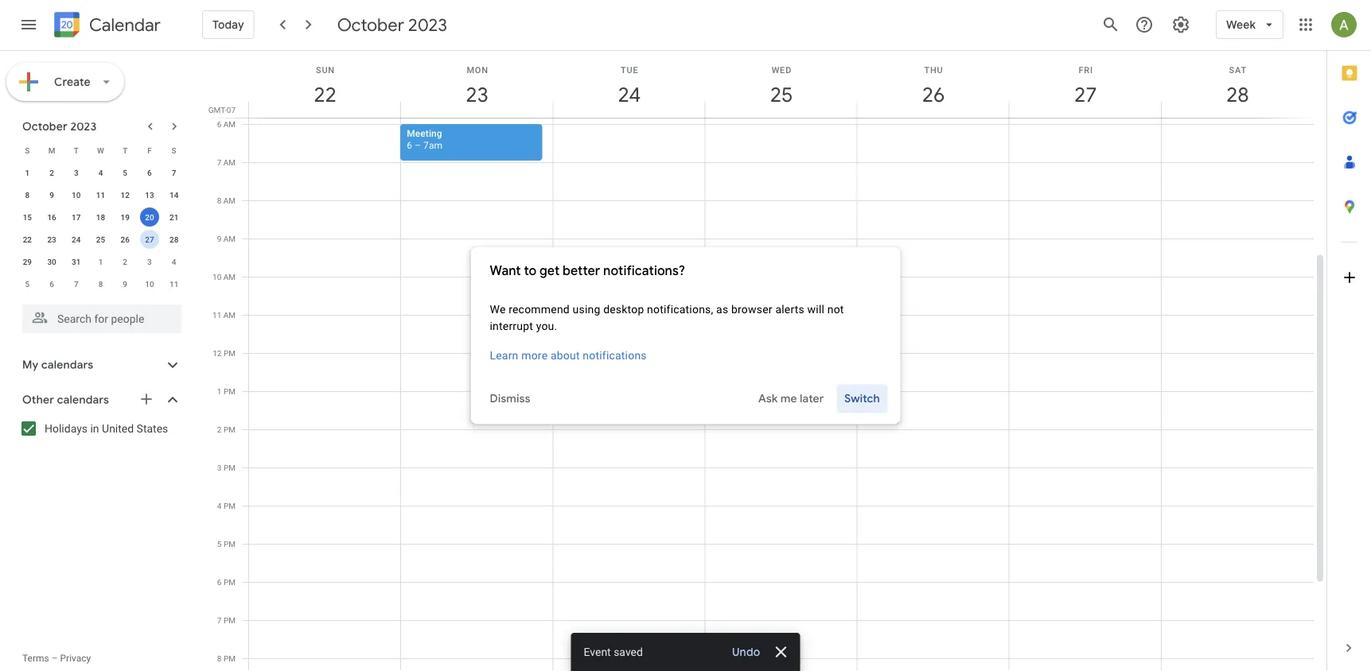 Task type: locate. For each thing, give the bounding box(es) containing it.
11
[[96, 190, 105, 200], [169, 279, 179, 289], [213, 310, 221, 320]]

16 element
[[42, 208, 61, 227]]

0 vertical spatial 12
[[121, 190, 130, 200]]

november 8 element
[[91, 275, 110, 294]]

am for 8 am
[[223, 196, 236, 205]]

2 t from the left
[[123, 146, 128, 155]]

get
[[540, 263, 560, 279]]

22 element
[[18, 230, 37, 249]]

7 up 14 element
[[172, 168, 176, 177]]

6 for 6 am
[[217, 119, 221, 129]]

2 pm
[[217, 425, 236, 434]]

2 vertical spatial 3
[[217, 463, 222, 473]]

8 for 8 am
[[217, 196, 221, 205]]

7 row from the top
[[15, 273, 186, 295]]

pm up 3 pm
[[224, 425, 236, 434]]

privacy
[[60, 653, 91, 664]]

7 am
[[217, 158, 236, 167]]

row containing 29
[[15, 251, 186, 273]]

22
[[23, 235, 32, 244]]

7 down 31 element
[[74, 279, 78, 289]]

1 for november 1 element
[[98, 257, 103, 267]]

7 up 8 pm at the bottom left of page
[[217, 616, 222, 625]]

pm for 8 pm
[[224, 654, 236, 664]]

2 horizontal spatial 11
[[213, 310, 221, 320]]

6 down gmt-
[[217, 119, 221, 129]]

0 vertical spatial 1
[[25, 168, 30, 177]]

1 pm from the top
[[224, 349, 236, 358]]

12 down the 11 am
[[213, 349, 222, 358]]

3 am from the top
[[223, 196, 236, 205]]

october
[[337, 14, 404, 36], [22, 119, 68, 134]]

0 horizontal spatial s
[[25, 146, 30, 155]]

am
[[223, 119, 236, 129], [223, 158, 236, 167], [223, 196, 236, 205], [223, 234, 236, 244], [223, 272, 236, 282], [223, 310, 236, 320]]

5 for november 5 element
[[25, 279, 30, 289]]

13
[[145, 190, 154, 200]]

row containing 15
[[15, 206, 186, 228]]

7 for 7 pm
[[217, 616, 222, 625]]

interrupt
[[490, 320, 533, 333]]

1 horizontal spatial 10
[[145, 279, 154, 289]]

am up 12 pm
[[223, 310, 236, 320]]

am down 07
[[223, 119, 236, 129]]

2 horizontal spatial 3
[[217, 463, 222, 473]]

8 am
[[217, 196, 236, 205]]

12 inside 12 element
[[121, 190, 130, 200]]

am for 10 am
[[223, 272, 236, 282]]

5 row from the top
[[15, 228, 186, 251]]

1 horizontal spatial t
[[123, 146, 128, 155]]

10 for 10 am
[[213, 272, 221, 282]]

0 horizontal spatial 5
[[25, 279, 30, 289]]

1 up november 8 element on the left
[[98, 257, 103, 267]]

4 column header from the left
[[705, 51, 857, 118]]

3 down 2 pm
[[217, 463, 222, 473]]

12 up 19
[[121, 190, 130, 200]]

7 column header from the left
[[1161, 51, 1314, 118]]

4 inside grid
[[217, 501, 222, 511]]

2 vertical spatial 11
[[213, 310, 221, 320]]

1 vertical spatial 2
[[123, 257, 127, 267]]

4 up 11 element
[[98, 168, 103, 177]]

am down 7 am
[[223, 196, 236, 205]]

1 horizontal spatial 2
[[123, 257, 127, 267]]

0 vertical spatial 5
[[123, 168, 127, 177]]

7 pm from the top
[[224, 578, 236, 587]]

1 vertical spatial 4
[[172, 257, 176, 267]]

pm for 4 pm
[[224, 501, 236, 511]]

1 horizontal spatial 4
[[172, 257, 176, 267]]

row group containing 1
[[15, 162, 186, 295]]

1 vertical spatial 11
[[169, 279, 179, 289]]

5 for 5 pm
[[217, 540, 222, 549]]

1 horizontal spatial –
[[415, 140, 421, 151]]

1 t from the left
[[74, 146, 79, 155]]

0 vertical spatial october
[[337, 14, 404, 36]]

8 down 7 pm
[[217, 654, 222, 664]]

pm up 8 pm at the bottom left of page
[[224, 616, 236, 625]]

– inside meeting 6 – 7am
[[415, 140, 421, 151]]

2 vertical spatial 4
[[217, 501, 222, 511]]

–
[[415, 140, 421, 151], [51, 653, 58, 664]]

15
[[23, 212, 32, 222]]

3 up november 10 element
[[147, 257, 152, 267]]

0 horizontal spatial 2023
[[70, 119, 97, 134]]

row up 25 element
[[15, 206, 186, 228]]

row up 11 element
[[15, 139, 186, 162]]

10 up the 11 am
[[213, 272, 221, 282]]

5 column header from the left
[[857, 51, 1010, 118]]

row down november 1 element
[[15, 273, 186, 295]]

6 pm from the top
[[224, 540, 236, 549]]

4 inside november 4 element
[[172, 257, 176, 267]]

using
[[573, 303, 600, 316]]

pm up 4 pm
[[224, 463, 236, 473]]

5 pm from the top
[[224, 501, 236, 511]]

6 up 7 pm
[[217, 578, 222, 587]]

1 vertical spatial 5
[[25, 279, 30, 289]]

0 vertical spatial 4
[[98, 168, 103, 177]]

alerts
[[775, 303, 804, 316]]

1 vertical spatial 2023
[[70, 119, 97, 134]]

november 7 element
[[67, 275, 86, 294]]

2 vertical spatial 1
[[217, 387, 222, 396]]

8 down 7 am
[[217, 196, 221, 205]]

18
[[96, 212, 105, 222]]

privacy link
[[60, 653, 91, 664]]

0 horizontal spatial t
[[74, 146, 79, 155]]

pm up the 6 pm
[[224, 540, 236, 549]]

10 inside november 10 element
[[145, 279, 154, 289]]

notifications?
[[603, 263, 685, 279]]

0 horizontal spatial 3
[[74, 168, 78, 177]]

row down 18 element
[[15, 228, 186, 251]]

0 horizontal spatial 2
[[50, 168, 54, 177]]

pm for 3 pm
[[224, 463, 236, 473]]

november 3 element
[[140, 252, 159, 271]]

3 for 3 pm
[[217, 463, 222, 473]]

november 6 element
[[42, 275, 61, 294]]

3 up "10" element
[[74, 168, 78, 177]]

column header
[[248, 51, 401, 118], [400, 51, 553, 118], [552, 51, 705, 118], [705, 51, 857, 118], [857, 51, 1010, 118], [1009, 51, 1162, 118], [1161, 51, 1314, 118]]

10 element
[[67, 185, 86, 205]]

pm up 1 pm
[[224, 349, 236, 358]]

am down '8 am'
[[223, 234, 236, 244]]

0 horizontal spatial 10
[[72, 190, 81, 200]]

7 for 7 am
[[217, 158, 221, 167]]

9 inside grid
[[217, 234, 221, 244]]

0 vertical spatial 9
[[50, 190, 54, 200]]

8 for 8 pm
[[217, 654, 222, 664]]

9 up 16 'element'
[[50, 190, 54, 200]]

1 vertical spatial 12
[[213, 349, 222, 358]]

states
[[137, 422, 168, 435]]

2 pm from the top
[[224, 387, 236, 396]]

2 horizontal spatial 5
[[217, 540, 222, 549]]

1 horizontal spatial 11
[[169, 279, 179, 289]]

8
[[25, 190, 30, 200], [217, 196, 221, 205], [98, 279, 103, 289], [217, 654, 222, 664]]

4 am from the top
[[223, 234, 236, 244]]

5
[[123, 168, 127, 177], [25, 279, 30, 289], [217, 540, 222, 549]]

event
[[584, 646, 611, 659]]

row up 18 element
[[15, 184, 186, 206]]

pm for 1 pm
[[224, 387, 236, 396]]

other
[[22, 393, 54, 407]]

10 am
[[213, 272, 236, 282]]

4
[[98, 168, 103, 177], [172, 257, 176, 267], [217, 501, 222, 511]]

0 vertical spatial 11
[[96, 190, 105, 200]]

11 for 11 element
[[96, 190, 105, 200]]

0 horizontal spatial 9
[[50, 190, 54, 200]]

2 down 26 "element" at the left top of the page
[[123, 257, 127, 267]]

row down w
[[15, 162, 186, 184]]

11 down november 4 element
[[169, 279, 179, 289]]

2 vertical spatial 5
[[217, 540, 222, 549]]

0 horizontal spatial 11
[[96, 190, 105, 200]]

1 horizontal spatial s
[[172, 146, 176, 155]]

11 up 18
[[96, 190, 105, 200]]

6 down 30 'element'
[[50, 279, 54, 289]]

united
[[102, 422, 134, 435]]

– down meeting on the left top of the page
[[415, 140, 421, 151]]

meeting
[[407, 128, 442, 139]]

2023
[[408, 14, 447, 36], [70, 119, 97, 134]]

2 horizontal spatial 10
[[213, 272, 221, 282]]

2 horizontal spatial 2
[[217, 425, 222, 434]]

am for 7 am
[[223, 158, 236, 167]]

4 for 4 pm
[[217, 501, 222, 511]]

am for 11 am
[[223, 310, 236, 320]]

1 horizontal spatial 1
[[98, 257, 103, 267]]

0 vertical spatial –
[[415, 140, 421, 151]]

1 horizontal spatial 3
[[147, 257, 152, 267]]

10 inside "10" element
[[72, 190, 81, 200]]

12 for 12
[[121, 190, 130, 200]]

1 vertical spatial october 2023
[[22, 119, 97, 134]]

– right terms link
[[51, 653, 58, 664]]

8 pm from the top
[[224, 616, 236, 625]]

t left "f" at the top
[[123, 146, 128, 155]]

3 row from the top
[[15, 184, 186, 206]]

am up '8 am'
[[223, 158, 236, 167]]

2 horizontal spatial 1
[[217, 387, 222, 396]]

today
[[212, 18, 244, 32]]

24 element
[[67, 230, 86, 249]]

0 horizontal spatial 12
[[121, 190, 130, 200]]

other calendars
[[22, 393, 109, 407]]

november 4 element
[[164, 252, 184, 271]]

6 row from the top
[[15, 251, 186, 273]]

11 element
[[91, 185, 110, 205]]

20, today element
[[140, 208, 159, 227]]

2 down 1 pm
[[217, 425, 222, 434]]

s
[[25, 146, 30, 155], [172, 146, 176, 155]]

5 up 12 element
[[123, 168, 127, 177]]

14 element
[[164, 185, 184, 205]]

am for 6 am
[[223, 119, 236, 129]]

9 pm from the top
[[224, 654, 236, 664]]

4 pm from the top
[[224, 463, 236, 473]]

1 down 12 pm
[[217, 387, 222, 396]]

12 pm
[[213, 349, 236, 358]]

9 for 9 am
[[217, 234, 221, 244]]

1 horizontal spatial 5
[[123, 168, 127, 177]]

1 horizontal spatial 12
[[213, 349, 222, 358]]

pm up 7 pm
[[224, 578, 236, 587]]

0 vertical spatial 3
[[74, 168, 78, 177]]

terms – privacy
[[22, 653, 91, 664]]

8 pm
[[217, 654, 236, 664]]

5 up the 6 pm
[[217, 540, 222, 549]]

1
[[25, 168, 30, 177], [98, 257, 103, 267], [217, 387, 222, 396]]

pm down 3 pm
[[224, 501, 236, 511]]

we
[[490, 303, 506, 316]]

6 am from the top
[[223, 310, 236, 320]]

t left w
[[74, 146, 79, 155]]

terms link
[[22, 653, 49, 664]]

7 down 6 am
[[217, 158, 221, 167]]

undo button
[[726, 645, 767, 660]]

1 horizontal spatial october 2023
[[337, 14, 447, 36]]

9 up '10 am'
[[217, 234, 221, 244]]

11 inside 11 element
[[96, 190, 105, 200]]

1 am from the top
[[223, 119, 236, 129]]

10 down the november 3 element
[[145, 279, 154, 289]]

october 2023
[[337, 14, 447, 36], [22, 119, 97, 134]]

10 up the "17"
[[72, 190, 81, 200]]

1 row from the top
[[15, 139, 186, 162]]

6
[[217, 119, 221, 129], [407, 140, 412, 151], [147, 168, 152, 177], [50, 279, 54, 289], [217, 578, 222, 587]]

notifications
[[583, 349, 647, 362]]

11 for 11 am
[[213, 310, 221, 320]]

5 am from the top
[[223, 272, 236, 282]]

2 row from the top
[[15, 162, 186, 184]]

row containing 5
[[15, 273, 186, 295]]

1 vertical spatial 1
[[98, 257, 103, 267]]

12
[[121, 190, 130, 200], [213, 349, 222, 358]]

2 horizontal spatial 9
[[217, 234, 221, 244]]

6 down meeting on the left top of the page
[[407, 140, 412, 151]]

1 vertical spatial october
[[22, 119, 68, 134]]

row containing 8
[[15, 184, 186, 206]]

s left m
[[25, 146, 30, 155]]

2 am from the top
[[223, 158, 236, 167]]

9 inside november 9 element
[[123, 279, 127, 289]]

want to get better notifications? alert dialog
[[471, 247, 900, 425]]

november 10 element
[[140, 275, 159, 294]]

2 horizontal spatial 4
[[217, 501, 222, 511]]

tab list
[[1327, 51, 1371, 626]]

9
[[50, 190, 54, 200], [217, 234, 221, 244], [123, 279, 127, 289]]

row
[[15, 139, 186, 162], [15, 162, 186, 184], [15, 184, 186, 206], [15, 206, 186, 228], [15, 228, 186, 251], [15, 251, 186, 273], [15, 273, 186, 295]]

november 1 element
[[91, 252, 110, 271]]

4 pm
[[217, 501, 236, 511]]

13 element
[[140, 185, 159, 205]]

october 2023 grid
[[15, 139, 186, 295]]

grid
[[204, 51, 1327, 672]]

0 vertical spatial october 2023
[[337, 14, 447, 36]]

4 for november 4 element
[[172, 257, 176, 267]]

2 down m
[[50, 168, 54, 177]]

am down 9 am at the left top of the page
[[223, 272, 236, 282]]

1 horizontal spatial 2023
[[408, 14, 447, 36]]

7
[[217, 158, 221, 167], [172, 168, 176, 177], [74, 279, 78, 289], [217, 616, 222, 625]]

s right "f" at the top
[[172, 146, 176, 155]]

None search field
[[0, 298, 197, 333]]

11 down '10 am'
[[213, 310, 221, 320]]

5 down 29 element
[[25, 279, 30, 289]]

row up november 8 element on the left
[[15, 251, 186, 273]]

0 horizontal spatial –
[[51, 653, 58, 664]]

27 element
[[140, 230, 159, 249]]

1 vertical spatial 3
[[147, 257, 152, 267]]

29
[[23, 257, 32, 267]]

7 for november 7 element
[[74, 279, 78, 289]]

2 vertical spatial 2
[[217, 425, 222, 434]]

0 horizontal spatial october 2023
[[22, 119, 97, 134]]

4 down 3 pm
[[217, 501, 222, 511]]

4 row from the top
[[15, 206, 186, 228]]

w
[[97, 146, 104, 155]]

1 for 1 pm
[[217, 387, 222, 396]]

25
[[96, 235, 105, 244]]

pm down 7 pm
[[224, 654, 236, 664]]

2 vertical spatial 9
[[123, 279, 127, 289]]

november 11 element
[[164, 275, 184, 294]]

1 horizontal spatial 9
[[123, 279, 127, 289]]

calendars
[[57, 393, 109, 407]]

3 pm from the top
[[224, 425, 236, 434]]

1 vertical spatial 9
[[217, 234, 221, 244]]

november 2 element
[[116, 252, 135, 271]]

9 down november 2 element
[[123, 279, 127, 289]]

10
[[72, 190, 81, 200], [213, 272, 221, 282], [145, 279, 154, 289]]

17
[[72, 212, 81, 222]]

6 inside november 6 element
[[50, 279, 54, 289]]

2
[[50, 168, 54, 177], [123, 257, 127, 267], [217, 425, 222, 434]]

2 s from the left
[[172, 146, 176, 155]]

1 s from the left
[[25, 146, 30, 155]]

4 up november 11 element
[[172, 257, 176, 267]]

gmt-
[[208, 105, 227, 115]]

5 pm
[[217, 540, 236, 549]]

t
[[74, 146, 79, 155], [123, 146, 128, 155]]

row group
[[15, 162, 186, 295]]

3 for the november 3 element
[[147, 257, 152, 267]]

8 down november 1 element
[[98, 279, 103, 289]]

11 inside november 11 element
[[169, 279, 179, 289]]

1 up 15 element
[[25, 168, 30, 177]]

recommend
[[509, 303, 570, 316]]

pm up 2 pm
[[224, 387, 236, 396]]

6 pm
[[217, 578, 236, 587]]

7am
[[423, 140, 443, 151]]



Task type: describe. For each thing, give the bounding box(es) containing it.
25 element
[[91, 230, 110, 249]]

18 element
[[91, 208, 110, 227]]

19
[[121, 212, 130, 222]]

0 vertical spatial 2
[[50, 168, 54, 177]]

3 pm
[[217, 463, 236, 473]]

9 for november 9 element on the top left of page
[[123, 279, 127, 289]]

0 horizontal spatial 4
[[98, 168, 103, 177]]

today button
[[202, 10, 254, 39]]

6 down "f" at the top
[[147, 168, 152, 177]]

gmt-07
[[208, 105, 236, 115]]

15 element
[[18, 208, 37, 227]]

30
[[47, 257, 56, 267]]

23
[[47, 235, 56, 244]]

10 for "10" element
[[72, 190, 81, 200]]

want
[[490, 263, 521, 279]]

calendar
[[89, 14, 161, 36]]

pm for 12 pm
[[224, 349, 236, 358]]

november 5 element
[[18, 275, 37, 294]]

learn
[[490, 349, 518, 362]]

row containing 22
[[15, 228, 186, 251]]

0 horizontal spatial october
[[22, 119, 68, 134]]

6 am
[[217, 119, 236, 129]]

to
[[524, 263, 537, 279]]

2 for november 2 element
[[123, 257, 127, 267]]

6 for november 6 element
[[50, 279, 54, 289]]

m
[[48, 146, 55, 155]]

calendar element
[[51, 9, 161, 44]]

31
[[72, 257, 81, 267]]

8 up 15 element
[[25, 190, 30, 200]]

29 element
[[18, 252, 37, 271]]

27 cell
[[137, 228, 162, 251]]

november 9 element
[[116, 275, 135, 294]]

27
[[145, 235, 154, 244]]

17 element
[[67, 208, 86, 227]]

26
[[121, 235, 130, 244]]

am for 9 am
[[223, 234, 236, 244]]

30 element
[[42, 252, 61, 271]]

20 cell
[[137, 206, 162, 228]]

9 am
[[217, 234, 236, 244]]

2 column header from the left
[[400, 51, 553, 118]]

07
[[227, 105, 236, 115]]

other calendars button
[[3, 388, 197, 413]]

1 pm
[[217, 387, 236, 396]]

event saved
[[584, 646, 643, 659]]

0 vertical spatial 2023
[[408, 14, 447, 36]]

learn more about notifications link
[[490, 349, 647, 362]]

notifications,
[[647, 303, 713, 316]]

calendar heading
[[86, 14, 161, 36]]

pm for 5 pm
[[224, 540, 236, 549]]

saved
[[614, 646, 643, 659]]

browser
[[731, 303, 772, 316]]

6 inside meeting 6 – 7am
[[407, 140, 412, 151]]

about
[[551, 349, 580, 362]]

main drawer image
[[19, 15, 38, 34]]

row containing s
[[15, 139, 186, 162]]

holidays
[[45, 422, 88, 435]]

more
[[521, 349, 548, 362]]

10 for november 10 element
[[145, 279, 154, 289]]

21 element
[[164, 208, 184, 227]]

1 horizontal spatial october
[[337, 14, 404, 36]]

holidays in united states
[[45, 422, 168, 435]]

11 for november 11 element
[[169, 279, 179, 289]]

2 for 2 pm
[[217, 425, 222, 434]]

desktop
[[603, 303, 644, 316]]

as
[[716, 303, 728, 316]]

want to get better notifications?
[[490, 263, 685, 279]]

19 element
[[116, 208, 135, 227]]

0 horizontal spatial 1
[[25, 168, 30, 177]]

6 for 6 pm
[[217, 578, 222, 587]]

not
[[827, 303, 844, 316]]

row containing 1
[[15, 162, 186, 184]]

26 element
[[116, 230, 135, 249]]

terms
[[22, 653, 49, 664]]

will
[[807, 303, 824, 316]]

21
[[169, 212, 179, 222]]

16
[[47, 212, 56, 222]]

1 vertical spatial –
[[51, 653, 58, 664]]

24
[[72, 235, 81, 244]]

we recommend using desktop notifications, as browser alerts will not interrupt you.
[[490, 303, 844, 333]]

20
[[145, 212, 154, 222]]

12 for 12 pm
[[213, 349, 222, 358]]

better
[[563, 263, 600, 279]]

you.
[[536, 320, 557, 333]]

8 for november 8 element on the left
[[98, 279, 103, 289]]

pm for 2 pm
[[224, 425, 236, 434]]

pm for 6 pm
[[224, 578, 236, 587]]

6 column header from the left
[[1009, 51, 1162, 118]]

want to get better notifications? heading
[[490, 261, 881, 281]]

23 element
[[42, 230, 61, 249]]

7 pm
[[217, 616, 236, 625]]

28
[[169, 235, 179, 244]]

28 element
[[164, 230, 184, 249]]

31 element
[[67, 252, 86, 271]]

3 column header from the left
[[552, 51, 705, 118]]

in
[[90, 422, 99, 435]]

grid containing meeting
[[204, 51, 1327, 672]]

11 am
[[213, 310, 236, 320]]

14
[[169, 190, 179, 200]]

pm for 7 pm
[[224, 616, 236, 625]]

12 element
[[116, 185, 135, 205]]

learn more about notifications
[[490, 349, 647, 362]]

1 column header from the left
[[248, 51, 401, 118]]

undo
[[732, 645, 760, 660]]

f
[[147, 146, 152, 155]]

meeting 6 – 7am
[[407, 128, 443, 151]]



Task type: vqa. For each thing, say whether or not it's contained in the screenshot.
leftmost T
yes



